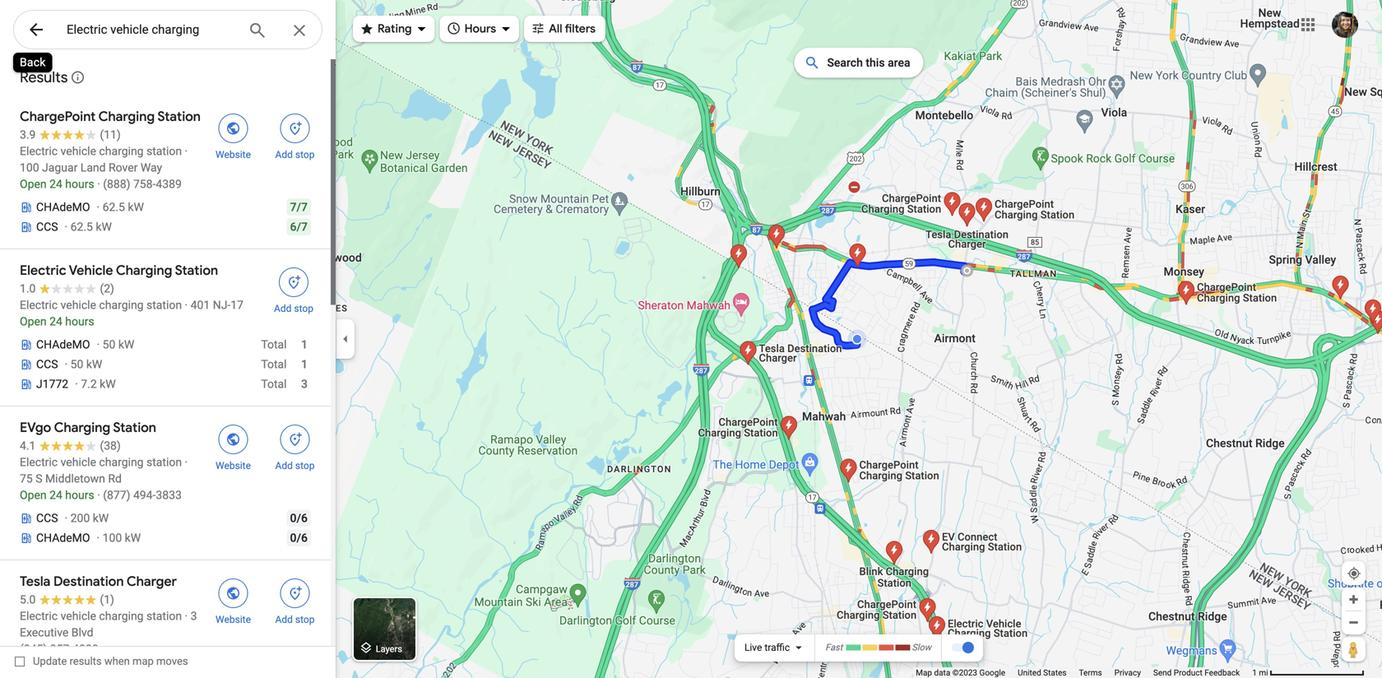 Task type: locate. For each thing, give the bounding box(es) containing it.
 rating
[[360, 19, 412, 37]]

Update results when map moves checkbox
[[15, 651, 188, 671]]

website image for add stop icon's website link
[[226, 586, 241, 601]]

update results when map moves
[[33, 655, 188, 667]]

hours
[[465, 21, 496, 36]]

send product feedback button
[[1154, 667, 1240, 678]]

filters
[[565, 21, 596, 36]]

None field
[[67, 20, 235, 39]]

send product feedback
[[1154, 668, 1240, 678]]

add stop image
[[288, 121, 302, 136], [286, 275, 301, 290], [288, 432, 302, 447]]

2 website from the top
[[216, 460, 251, 471]]

data
[[934, 668, 951, 678]]

add stop button
[[264, 109, 326, 161], [262, 262, 326, 315], [264, 420, 326, 472], [264, 574, 326, 626]]


[[531, 19, 546, 37]]

Electric vehicle charging field
[[13, 10, 323, 50]]

1 website from the top
[[216, 149, 251, 160]]

fast
[[825, 642, 843, 653]]

 hours
[[446, 19, 496, 37]]

1 mi button
[[1253, 668, 1365, 678]]

add stop
[[275, 149, 315, 160], [274, 303, 313, 314], [275, 460, 315, 471], [275, 614, 315, 625]]

1 vertical spatial website image
[[226, 586, 241, 601]]

add for bottom add stop image
[[275, 460, 293, 471]]

slow
[[912, 642, 932, 653]]

2 vertical spatial website link
[[202, 574, 264, 626]]

add stop image
[[288, 586, 302, 601]]

footer inside google maps element
[[916, 667, 1253, 678]]

0 vertical spatial website
[[216, 149, 251, 160]]

footer
[[916, 667, 1253, 678]]

2 website link from the top
[[202, 420, 264, 472]]

add for top add stop image
[[275, 149, 293, 160]]

website link for add stop icon
[[202, 574, 264, 626]]

show street view coverage image
[[1342, 637, 1366, 662]]

zoom out image
[[1348, 616, 1360, 629]]

0 vertical spatial website image
[[226, 432, 241, 447]]

website
[[216, 149, 251, 160], [216, 460, 251, 471], [216, 614, 251, 625]]

2 vertical spatial website
[[216, 614, 251, 625]]

website for website image
[[216, 149, 251, 160]]

zoom in image
[[1348, 593, 1360, 606]]

1 website link from the top
[[202, 109, 264, 161]]

1 mi
[[1253, 668, 1268, 678]]

website image
[[226, 432, 241, 447], [226, 586, 241, 601]]

©2023
[[953, 668, 978, 678]]

collapse side panel image
[[337, 330, 355, 348]]

stop for top add stop image
[[295, 149, 315, 160]]


[[446, 19, 461, 37]]

learn more about legal disclosure regarding public reviews on google maps image
[[70, 70, 85, 85]]

1 vertical spatial website
[[216, 460, 251, 471]]

area
[[888, 56, 911, 70]]

3 website link from the top
[[202, 574, 264, 626]]

google maps element
[[0, 0, 1382, 678]]

website link for top add stop image
[[202, 109, 264, 161]]

footer containing map data ©2023 google
[[916, 667, 1253, 678]]

united
[[1018, 668, 1041, 678]]

states
[[1044, 668, 1067, 678]]

1 website image from the top
[[226, 432, 241, 447]]

0 vertical spatial website link
[[202, 109, 264, 161]]

website link
[[202, 109, 264, 161], [202, 420, 264, 472], [202, 574, 264, 626]]

1 vertical spatial website link
[[202, 420, 264, 472]]

search this area button
[[794, 48, 924, 78]]

stop for the middle add stop image
[[294, 303, 313, 314]]

2 website image from the top
[[226, 586, 241, 601]]

stop
[[295, 149, 315, 160], [294, 303, 313, 314], [295, 460, 315, 471], [295, 614, 315, 625]]

3 website from the top
[[216, 614, 251, 625]]

results
[[70, 655, 102, 667]]

map
[[916, 668, 932, 678]]

update
[[33, 655, 67, 667]]

add
[[275, 149, 293, 160], [274, 303, 292, 314], [275, 460, 293, 471], [275, 614, 293, 625]]

privacy
[[1115, 668, 1141, 678]]

product
[[1174, 668, 1203, 678]]

moves
[[156, 655, 188, 667]]

 all filters
[[531, 19, 596, 37]]



Task type: vqa. For each thing, say whether or not it's contained in the screenshot.
United States button
yes



Task type: describe. For each thing, give the bounding box(es) containing it.
rating
[[378, 21, 412, 36]]

 search field
[[13, 10, 323, 53]]

google account: giulia masi  
(giulia.masi@adept.ai) image
[[1332, 12, 1359, 38]]

traffic
[[765, 642, 790, 653]]

stop for add stop icon
[[295, 614, 315, 625]]

results for electric vehicle charging feed
[[0, 58, 336, 678]]

google
[[980, 668, 1006, 678]]

website for website icon associated with add stop icon's website link
[[216, 614, 251, 625]]

none field inside electric vehicle charging field
[[67, 20, 235, 39]]

all
[[549, 21, 562, 36]]

 button
[[13, 10, 59, 53]]

 layers
[[359, 639, 402, 657]]

stop for bottom add stop image
[[295, 460, 315, 471]]

website image
[[226, 121, 241, 136]]

map data ©2023 google
[[916, 668, 1006, 678]]


[[359, 639, 374, 657]]

results
[[20, 68, 68, 87]]

live
[[745, 642, 762, 653]]

 Show traffic  checkbox
[[951, 641, 974, 654]]

this
[[866, 56, 885, 70]]

add for the middle add stop image
[[274, 303, 292, 314]]

website for website icon related to website link related to bottom add stop image
[[216, 460, 251, 471]]


[[26, 18, 46, 42]]

privacy button
[[1115, 667, 1141, 678]]

send
[[1154, 668, 1172, 678]]

search this area
[[827, 56, 911, 70]]

layers
[[376, 644, 402, 654]]

map
[[133, 655, 154, 667]]

0 vertical spatial add stop image
[[288, 121, 302, 136]]

1 vertical spatial add stop image
[[286, 275, 301, 290]]


[[360, 19, 374, 37]]

1
[[1253, 668, 1257, 678]]

mi
[[1259, 668, 1268, 678]]

search
[[827, 56, 863, 70]]

live traffic
[[745, 642, 790, 653]]

live traffic option
[[745, 642, 790, 653]]

when
[[104, 655, 130, 667]]

united states
[[1018, 668, 1067, 678]]

show your location image
[[1347, 566, 1362, 581]]

feedback
[[1205, 668, 1240, 678]]

website image for website link related to bottom add stop image
[[226, 432, 241, 447]]

terms button
[[1079, 667, 1102, 678]]

website link for bottom add stop image
[[202, 420, 264, 472]]

2 vertical spatial add stop image
[[288, 432, 302, 447]]

add for add stop icon
[[275, 614, 293, 625]]

united states button
[[1018, 667, 1067, 678]]

terms
[[1079, 668, 1102, 678]]



